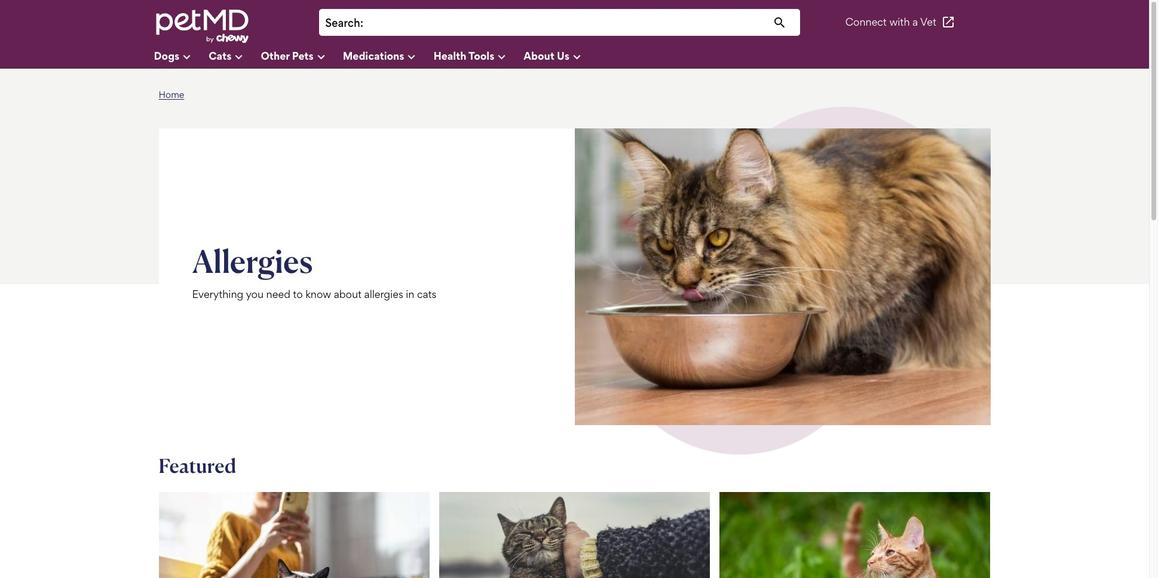 Task type: vqa. For each thing, say whether or not it's contained in the screenshot.
'brown maine coon cat eating from a metal bowl' image
yes



Task type: describe. For each thing, give the bounding box(es) containing it.
vet
[[920, 16, 937, 28]]

about
[[524, 49, 555, 62]]

you
[[246, 288, 264, 301]]

tools
[[469, 49, 494, 62]]

brown maine coon cat eating from a metal bowl image
[[575, 129, 991, 426]]

everything
[[192, 288, 243, 301]]

about us button
[[524, 45, 599, 69]]

cats
[[209, 49, 232, 62]]

health
[[434, 49, 467, 62]]

a
[[913, 16, 918, 28]]

connect with a vet
[[846, 16, 937, 28]]

:
[[360, 16, 363, 30]]

about us
[[524, 49, 570, 62]]

pets
[[292, 49, 314, 62]]

other pets button
[[261, 45, 343, 69]]



Task type: locate. For each thing, give the bounding box(es) containing it.
in
[[406, 288, 414, 301]]

connect with a vet button
[[846, 8, 956, 37]]

dogs button
[[154, 45, 209, 69]]

to
[[293, 288, 303, 301]]

cats button
[[209, 45, 261, 69]]

petmd home image
[[154, 8, 250, 45]]

with
[[890, 16, 910, 28]]

health tools button
[[434, 45, 524, 69]]

connect
[[846, 16, 887, 28]]

featured
[[159, 454, 236, 478]]

cats
[[417, 288, 437, 301]]

health tools
[[434, 49, 494, 62]]

home
[[159, 89, 184, 100]]

other pets
[[261, 49, 314, 62]]

allergies
[[192, 241, 313, 281]]

search
[[325, 16, 360, 30]]

search :
[[325, 16, 363, 30]]

everything you need to know about allergies in cats
[[192, 288, 437, 301]]

allergies
[[364, 288, 403, 301]]

us
[[557, 49, 570, 62]]

medications button
[[343, 45, 434, 69]]

dogs
[[154, 49, 179, 62]]

need
[[266, 288, 290, 301]]

know
[[305, 288, 331, 301]]

None text field
[[369, 15, 795, 31]]

other
[[261, 49, 290, 62]]

home link
[[159, 89, 184, 100]]

medications
[[343, 49, 404, 62]]

about
[[334, 288, 362, 301]]



